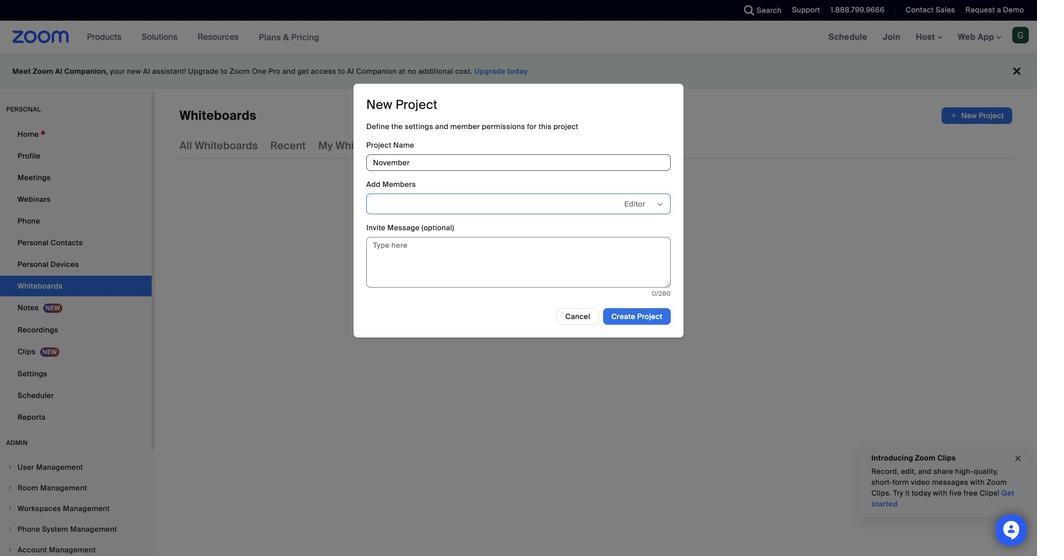 Task type: describe. For each thing, give the bounding box(es) containing it.
profile link
[[0, 146, 152, 166]]

admin
[[6, 439, 28, 447]]

create your first project
[[524, 229, 669, 245]]

for
[[527, 122, 537, 131]]

personal devices
[[18, 260, 79, 269]]

admin menu menu
[[0, 457, 152, 556]]

show options image
[[656, 200, 664, 208]]

clips link
[[0, 341, 152, 362]]

plans
[[259, 32, 281, 43]]

clips inside clips link
[[18, 347, 36, 356]]

get started
[[872, 488, 1015, 509]]

contact
[[906, 5, 934, 14]]

1.888.799.9666
[[831, 5, 885, 14]]

today inside meet zoom ai companion, "footer"
[[508, 67, 528, 76]]

1 horizontal spatial your
[[568, 229, 595, 245]]

phone link
[[0, 211, 152, 231]]

reports link
[[0, 407, 152, 427]]

2 to from the left
[[338, 67, 345, 76]]

add members
[[367, 179, 416, 189]]

companion
[[356, 67, 397, 76]]

schedule
[[829, 31, 868, 42]]

create for create project
[[612, 312, 636, 321]]

a
[[997, 5, 1002, 14]]

define the settings and member permissions for this project
[[367, 122, 579, 131]]

your inside meet zoom ai companion, "footer"
[[110, 67, 125, 76]]

access
[[311, 67, 336, 76]]

record,
[[872, 467, 900, 476]]

upgrade today link
[[475, 67, 528, 76]]

editor button
[[625, 196, 656, 211]]

try
[[894, 488, 904, 498]]

video
[[911, 478, 931, 487]]

recordings
[[18, 325, 58, 335]]

new project inside dialog
[[367, 96, 438, 112]]

whiteboards application
[[180, 107, 1013, 124]]

message
[[388, 223, 420, 232]]

2 vertical spatial with
[[934, 488, 948, 498]]

cancel
[[566, 312, 591, 321]]

pro
[[269, 67, 281, 76]]

get
[[298, 67, 309, 76]]

invite
[[367, 223, 386, 232]]

2 horizontal spatial with
[[971, 478, 985, 487]]

home
[[18, 130, 39, 139]]

phone
[[18, 216, 40, 226]]

new
[[127, 67, 141, 76]]

whiteboards for my
[[336, 139, 399, 152]]

the
[[392, 122, 403, 131]]

sales
[[936, 5, 956, 14]]

webinars link
[[0, 189, 152, 210]]

zoom left one
[[230, 67, 250, 76]]

meet zoom ai companion, your new ai assistant! upgrade to zoom one pro and get access to ai companion at no additional cost. upgrade today
[[12, 67, 528, 76]]

today inside record, edit, and share high-quality, short-form video messages with zoom clips. try it today with five free clips!
[[912, 488, 932, 498]]

personal
[[6, 105, 41, 114]]

request
[[966, 5, 996, 14]]

settings link
[[0, 363, 152, 384]]

Invite Message (optional) text field
[[367, 237, 671, 287]]

at
[[399, 67, 406, 76]]

profile
[[18, 151, 41, 161]]

Search by name or email, text field
[[375, 196, 603, 211]]

new project button
[[942, 107, 1013, 124]]

companion,
[[64, 67, 108, 76]]

meetings link
[[0, 167, 152, 188]]

me
[[473, 139, 488, 152]]

schedule link
[[821, 21, 876, 54]]

settings
[[405, 122, 433, 131]]

cost.
[[455, 67, 473, 76]]

home link
[[0, 124, 152, 145]]

0/280
[[652, 290, 671, 298]]

meetings
[[18, 173, 51, 182]]

all
[[180, 139, 192, 152]]

five
[[950, 488, 962, 498]]

and inside meet zoom ai companion, "footer"
[[282, 67, 296, 76]]

demo
[[1004, 5, 1025, 14]]

free
[[964, 488, 978, 498]]

meet
[[12, 67, 31, 76]]

it
[[906, 488, 910, 498]]

contact sales link up meetings 'navigation'
[[906, 5, 956, 14]]

project down 0/280
[[638, 312, 663, 321]]

members
[[383, 179, 416, 189]]

meetings navigation
[[821, 21, 1038, 54]]

introducing zoom clips
[[872, 453, 956, 463]]

get started link
[[872, 488, 1015, 509]]

zoom up edit,
[[916, 453, 936, 463]]

2 ai from the left
[[143, 67, 150, 76]]

1 ai from the left
[[55, 67, 62, 76]]

my
[[318, 139, 333, 152]]

introducing
[[872, 453, 914, 463]]

join
[[883, 31, 901, 42]]

clips!
[[980, 488, 1000, 498]]

&
[[283, 32, 289, 43]]

short-
[[872, 478, 893, 487]]

personal contacts
[[18, 238, 83, 247]]



Task type: vqa. For each thing, say whether or not it's contained in the screenshot.
Join
yes



Task type: locate. For each thing, give the bounding box(es) containing it.
1 upgrade from the left
[[188, 67, 219, 76]]

and up the shared with me
[[435, 122, 449, 131]]

webinars
[[18, 195, 51, 204]]

0 horizontal spatial new project
[[367, 96, 438, 112]]

contact sales link
[[899, 0, 958, 21], [906, 5, 956, 14]]

add
[[367, 179, 381, 189]]

1 horizontal spatial to
[[338, 67, 345, 76]]

1 vertical spatial clips
[[938, 453, 956, 463]]

assistant!
[[152, 67, 186, 76]]

new right add icon
[[962, 111, 977, 120]]

support
[[792, 5, 821, 14]]

upgrade right cost.
[[475, 67, 506, 76]]

and up video
[[919, 467, 932, 476]]

contact sales link up join
[[899, 0, 958, 21]]

(optional)
[[422, 223, 454, 232]]

2 upgrade from the left
[[475, 67, 506, 76]]

ai right new
[[143, 67, 150, 76]]

project right add icon
[[979, 111, 1005, 120]]

0 vertical spatial with
[[450, 139, 470, 152]]

and inside new project dialog
[[435, 122, 449, 131]]

new project dialog
[[354, 83, 684, 337]]

editor
[[625, 199, 646, 208]]

permissions
[[482, 122, 525, 131]]

to right access
[[338, 67, 345, 76]]

1 horizontal spatial and
[[435, 122, 449, 131]]

request a demo
[[966, 5, 1025, 14]]

close image
[[1014, 453, 1023, 464]]

0 horizontal spatial today
[[508, 67, 528, 76]]

create
[[524, 229, 565, 245], [612, 312, 636, 321]]

cancel button
[[557, 308, 599, 324]]

scheduler link
[[0, 385, 152, 406]]

your left new
[[110, 67, 125, 76]]

personal contacts link
[[0, 232, 152, 253]]

invite message (optional)
[[367, 223, 454, 232]]

whiteboards inside application
[[180, 107, 257, 123]]

zoom up clips!
[[987, 478, 1008, 487]]

project down define
[[367, 140, 392, 149]]

to
[[221, 67, 228, 76], [338, 67, 345, 76]]

create inside button
[[612, 312, 636, 321]]

0 vertical spatial today
[[508, 67, 528, 76]]

0 vertical spatial and
[[282, 67, 296, 76]]

started
[[872, 499, 898, 509]]

upgrade down the product information navigation
[[188, 67, 219, 76]]

0 horizontal spatial your
[[110, 67, 125, 76]]

plans & pricing link
[[259, 32, 320, 43], [259, 32, 320, 43]]

personal down phone
[[18, 238, 49, 247]]

new project up the
[[367, 96, 438, 112]]

with inside tabs of all whiteboard page "tab list"
[[450, 139, 470, 152]]

scheduler
[[18, 391, 54, 400]]

2 horizontal spatial and
[[919, 467, 932, 476]]

zoom right meet
[[33, 67, 53, 76]]

1 vertical spatial personal
[[18, 260, 49, 269]]

personal
[[18, 238, 49, 247], [18, 260, 49, 269]]

record, edit, and share high-quality, short-form video messages with zoom clips. try it today with five free clips!
[[872, 467, 1008, 498]]

personal for personal contacts
[[18, 238, 49, 247]]

0 horizontal spatial to
[[221, 67, 228, 76]]

ai left companion,
[[55, 67, 62, 76]]

clips up share
[[938, 453, 956, 463]]

new up define
[[367, 96, 393, 112]]

to left one
[[221, 67, 228, 76]]

meet zoom ai companion, footer
[[0, 54, 1038, 89]]

3 ai from the left
[[347, 67, 354, 76]]

your left first
[[568, 229, 595, 245]]

devices
[[51, 260, 79, 269]]

1 horizontal spatial new project
[[962, 111, 1005, 120]]

this
[[539, 122, 552, 131]]

0 vertical spatial clips
[[18, 347, 36, 356]]

1 to from the left
[[221, 67, 228, 76]]

ai
[[55, 67, 62, 76], [143, 67, 150, 76], [347, 67, 354, 76]]

get
[[1002, 488, 1015, 498]]

and left get in the left top of the page
[[282, 67, 296, 76]]

project
[[554, 122, 579, 131], [625, 229, 669, 245]]

name
[[394, 140, 415, 149]]

shared with me
[[411, 139, 488, 152]]

support link
[[785, 0, 823, 21], [792, 5, 821, 14]]

ai left "companion"
[[347, 67, 354, 76]]

clips up settings
[[18, 347, 36, 356]]

today
[[508, 67, 528, 76], [912, 488, 932, 498]]

1 horizontal spatial upgrade
[[475, 67, 506, 76]]

project name
[[367, 140, 415, 149]]

with down member
[[450, 139, 470, 152]]

1 horizontal spatial new
[[962, 111, 977, 120]]

high-
[[956, 467, 974, 476]]

project right this
[[554, 122, 579, 131]]

and inside record, edit, and share high-quality, short-form video messages with zoom clips. try it today with five free clips!
[[919, 467, 932, 476]]

new
[[367, 96, 393, 112], [962, 111, 977, 120]]

whiteboards
[[180, 107, 257, 123], [195, 139, 258, 152], [336, 139, 399, 152]]

0 vertical spatial create
[[524, 229, 565, 245]]

1 vertical spatial project
[[625, 229, 669, 245]]

personal for personal devices
[[18, 260, 49, 269]]

1 horizontal spatial clips
[[938, 453, 956, 463]]

1 vertical spatial your
[[568, 229, 595, 245]]

create project button
[[604, 308, 671, 324]]

zoom logo image
[[12, 30, 69, 43]]

one
[[252, 67, 267, 76]]

define
[[367, 122, 390, 131]]

new project inside button
[[962, 111, 1005, 120]]

project down editor dropdown button
[[625, 229, 669, 245]]

new project
[[367, 96, 438, 112], [962, 111, 1005, 120]]

with up free
[[971, 478, 985, 487]]

zoom
[[33, 67, 53, 76], [230, 67, 250, 76], [916, 453, 936, 463], [987, 478, 1008, 487]]

project inside whiteboards application
[[979, 111, 1005, 120]]

with down messages
[[934, 488, 948, 498]]

new inside button
[[962, 111, 977, 120]]

2 personal from the top
[[18, 260, 49, 269]]

quality,
[[974, 467, 999, 476]]

create project
[[612, 312, 663, 321]]

personal devices link
[[0, 254, 152, 275]]

0 horizontal spatial and
[[282, 67, 296, 76]]

add image
[[951, 110, 958, 121]]

form
[[893, 478, 910, 487]]

join link
[[876, 21, 909, 54]]

clips
[[18, 347, 36, 356], [938, 453, 956, 463]]

project inside dialog
[[554, 122, 579, 131]]

1 horizontal spatial create
[[612, 312, 636, 321]]

clips.
[[872, 488, 892, 498]]

plans & pricing
[[259, 32, 320, 43]]

0 horizontal spatial project
[[554, 122, 579, 131]]

whiteboards for all
[[195, 139, 258, 152]]

and
[[282, 67, 296, 76], [435, 122, 449, 131], [919, 467, 932, 476]]

all whiteboards
[[180, 139, 258, 152]]

0 horizontal spatial upgrade
[[188, 67, 219, 76]]

0 horizontal spatial clips
[[18, 347, 36, 356]]

0 vertical spatial personal
[[18, 238, 49, 247]]

2 horizontal spatial ai
[[347, 67, 354, 76]]

1 vertical spatial today
[[912, 488, 932, 498]]

0 horizontal spatial create
[[524, 229, 565, 245]]

messages
[[933, 478, 969, 487]]

tabs of all whiteboard page tab list
[[180, 132, 631, 159]]

personal menu menu
[[0, 124, 152, 428]]

with
[[450, 139, 470, 152], [971, 478, 985, 487], [934, 488, 948, 498]]

share
[[934, 467, 954, 476]]

zoom inside record, edit, and share high-quality, short-form video messages with zoom clips. try it today with five free clips!
[[987, 478, 1008, 487]]

new inside dialog
[[367, 96, 393, 112]]

notes link
[[0, 297, 152, 319]]

new project right add icon
[[962, 111, 1005, 120]]

0 vertical spatial your
[[110, 67, 125, 76]]

member
[[451, 122, 480, 131]]

0 horizontal spatial ai
[[55, 67, 62, 76]]

e.g. Happy Crew text field
[[367, 154, 671, 171]]

product information navigation
[[79, 21, 327, 54]]

1 horizontal spatial with
[[934, 488, 948, 498]]

1 vertical spatial create
[[612, 312, 636, 321]]

notes
[[18, 303, 39, 312]]

0 horizontal spatial with
[[450, 139, 470, 152]]

project up the settings
[[396, 96, 438, 112]]

0 vertical spatial project
[[554, 122, 579, 131]]

1 vertical spatial and
[[435, 122, 449, 131]]

first
[[598, 229, 622, 245]]

0 horizontal spatial new
[[367, 96, 393, 112]]

additional
[[419, 67, 454, 76]]

no
[[408, 67, 417, 76]]

1 horizontal spatial project
[[625, 229, 669, 245]]

1 vertical spatial with
[[971, 478, 985, 487]]

1 horizontal spatial today
[[912, 488, 932, 498]]

whiteboards down define
[[336, 139, 399, 152]]

banner
[[0, 21, 1038, 54]]

my whiteboards
[[318, 139, 399, 152]]

recordings link
[[0, 320, 152, 340]]

your
[[110, 67, 125, 76], [568, 229, 595, 245]]

settings
[[18, 369, 47, 378]]

create for create your first project
[[524, 229, 565, 245]]

personal down personal contacts
[[18, 260, 49, 269]]

1 horizontal spatial ai
[[143, 67, 150, 76]]

2 vertical spatial and
[[919, 467, 932, 476]]

whiteboards up "all whiteboards"
[[180, 107, 257, 123]]

pricing
[[291, 32, 320, 43]]

1 personal from the top
[[18, 238, 49, 247]]

banner containing schedule
[[0, 21, 1038, 54]]

request a demo link
[[958, 0, 1038, 21], [966, 5, 1025, 14]]

whiteboards right the all
[[195, 139, 258, 152]]

recent
[[271, 139, 306, 152]]



